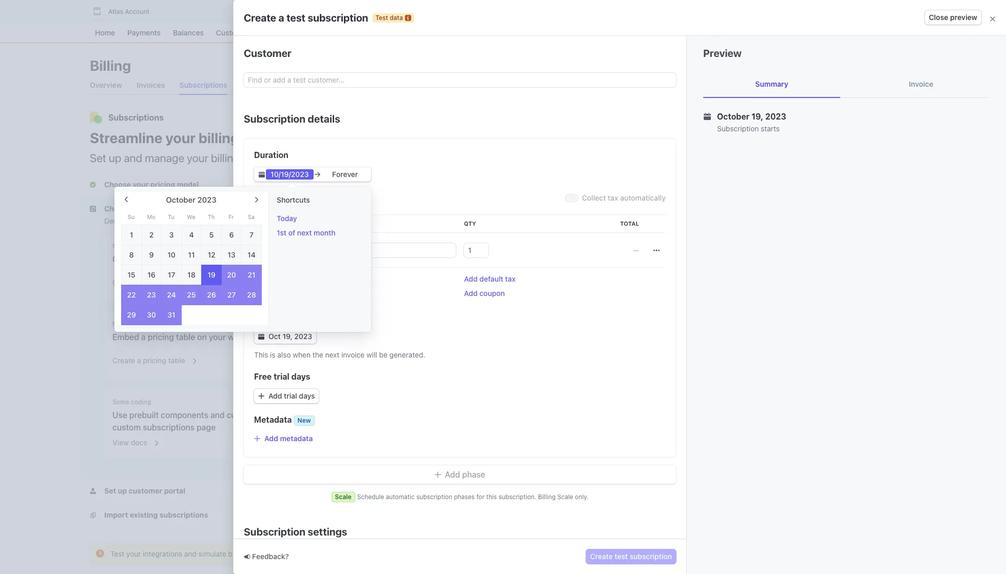 Task type: describe. For each thing, give the bounding box(es) containing it.
Find or add a test customer… text field
[[244, 73, 676, 87]]

subscription.
[[499, 493, 536, 501]]

create test subscription
[[590, 552, 672, 561]]

4
[[189, 231, 194, 239]]

product
[[254, 220, 283, 227]]

18 button
[[181, 265, 202, 285]]

coding
[[131, 398, 151, 406]]

when
[[293, 351, 311, 359]]

svg image right —
[[654, 247, 660, 254]]

31
[[168, 311, 175, 319]]

add phase button
[[244, 466, 676, 484]]

your inside no code share a payment link with your customers
[[467, 255, 484, 264]]

25 button
[[181, 285, 202, 305]]

add for add trial days
[[269, 392, 282, 400]]

0 vertical spatial custom
[[227, 411, 255, 420]]

table inside button
[[168, 356, 185, 365]]

some coding use prebuilt components and custom uis to create a custom subscriptions page
[[112, 398, 312, 432]]

automatically
[[620, 194, 666, 202]]

automate
[[660, 216, 692, 225]]

create for create a pricing table
[[112, 356, 135, 365]]

subscription settings
[[244, 526, 347, 538]]

3
[[169, 231, 174, 239]]

payment inside button
[[398, 278, 427, 287]]

scale inside upgrade to scale 'button'
[[705, 244, 724, 253]]

move backward to switch to the previous month. image
[[118, 191, 135, 208]]

2023 for october
[[765, 112, 786, 121]]

october 2023
[[166, 195, 216, 204]]

23
[[147, 291, 156, 299]]

th
[[208, 214, 215, 220]]

offer inside choose how to offer subscriptions dropdown button
[[158, 204, 175, 213]]

0 vertical spatial tax
[[608, 194, 618, 202]]

pricing inside button
[[143, 356, 166, 365]]

end date field
[[321, 169, 369, 180]]

create a test subscription
[[244, 12, 368, 23]]

upgrade to scale button
[[660, 242, 728, 256]]

10 button
[[161, 245, 182, 265]]

to inside streamline your billing workflows set up and manage your billing operations to capture more revenue and accept recurring payments globally.
[[297, 151, 306, 165]]

next inside "button"
[[297, 228, 312, 237]]

2023 inside october 2023 region
[[197, 195, 216, 204]]

month
[[314, 228, 336, 237]]

manage inside 0.5% on recurring payments create subscriptions, offer trials or discounts, and effortlessly manage recurring billing.
[[867, 161, 893, 170]]

a inside some coding use prebuilt components and custom uis to create a custom subscriptions page
[[308, 411, 312, 420]]

0 vertical spatial view
[[367, 360, 384, 369]]

days for add trial days
[[299, 392, 315, 400]]

some
[[112, 398, 129, 406]]

components
[[161, 411, 208, 420]]

0.5% on recurring payments create subscriptions, offer trials or discounts, and effortlessly manage recurring billing.
[[660, 148, 893, 179]]

time for through
[[312, 550, 326, 559]]

payments up recognition.
[[721, 203, 754, 212]]

billing for billing starter
[[670, 135, 691, 143]]

create for create test subscription
[[590, 552, 613, 561]]

add for add coupon
[[464, 289, 478, 298]]

up
[[109, 151, 121, 165]]

collect tax automatically
[[582, 194, 666, 202]]

upgrade
[[664, 244, 694, 253]]

revenue inside streamline your billing workflows set up and manage your billing operations to capture more revenue and accept recurring payments globally.
[[376, 151, 415, 165]]

30
[[147, 311, 156, 319]]

0 vertical spatial docs
[[386, 360, 402, 369]]

add for add metadata
[[264, 434, 278, 443]]

2 vertical spatial billing
[[228, 550, 248, 559]]

2023 for oct
[[294, 332, 312, 341]]

21
[[248, 271, 255, 279]]

customer
[[244, 47, 292, 59]]

october for october 19, 2023 subscription starts
[[717, 112, 750, 121]]

with inside no code share a payment link with your customers
[[449, 255, 465, 264]]

1
[[130, 231, 133, 239]]

to inside dropdown button
[[149, 204, 156, 213]]

no code create a subscription from the dashboard
[[112, 242, 272, 264]]

metadata
[[280, 434, 313, 443]]

1 horizontal spatial view docs
[[367, 360, 402, 369]]

subscriptions inside 'low code offer subscriptions on your website with a checkout integration'
[[389, 333, 441, 342]]

invoice inside billing scale 0.8% on recurring payments and one-time invoice payments automate quoting, subscription billing, invoicing, revenue recovery, and revenue recognition.
[[802, 203, 825, 212]]

product
[[270, 275, 296, 283]]

october 19, 2023 subscription starts
[[717, 112, 786, 133]]

12
[[208, 251, 215, 259]]

starter
[[693, 135, 717, 143]]

decide how to accept recurring customer orders.
[[104, 217, 267, 225]]

trial for add
[[284, 392, 297, 400]]

accept inside streamline your billing workflows set up and manage your billing operations to capture more revenue and accept recurring payments globally.
[[439, 151, 472, 165]]

9
[[149, 251, 154, 259]]

scale left schedule at bottom left
[[335, 493, 352, 501]]

only.
[[575, 493, 589, 501]]

14 button
[[241, 245, 262, 265]]

subscription for subscription settings
[[244, 526, 306, 538]]

link inside create a payment link button
[[429, 278, 441, 287]]

19, for oct
[[283, 332, 293, 341]]

preview
[[703, 47, 742, 59]]

0 horizontal spatial pricing
[[254, 194, 282, 203]]

add for add default tax
[[464, 275, 478, 283]]

new
[[298, 417, 311, 425]]

close
[[929, 13, 948, 22]]

october for october 2023
[[166, 195, 196, 204]]

trial for free
[[274, 372, 289, 381]]

13 button
[[221, 245, 242, 265]]

svg image inside oct 19, 2023 button
[[258, 334, 264, 340]]

bill
[[254, 313, 266, 322]]

subscriptions,
[[684, 161, 731, 170]]

no code embed a pricing table on your website
[[112, 320, 258, 342]]

pricing inside no code embed a pricing table on your website
[[148, 333, 174, 342]]

28
[[247, 291, 256, 299]]

26
[[207, 291, 216, 299]]

choose
[[104, 204, 131, 213]]

for
[[477, 493, 485, 501]]

test for test data
[[376, 14, 388, 21]]

—
[[633, 246, 639, 255]]

payment inside no code share a payment link with your customers
[[398, 255, 431, 264]]

add default tax
[[464, 275, 516, 283]]

create inside no code create a subscription from the dashboard
[[112, 255, 138, 264]]

svg image
[[258, 393, 264, 399]]

summary link
[[703, 71, 840, 98]]

0 horizontal spatial with
[[328, 550, 342, 559]]

tax inside button
[[505, 275, 516, 283]]

create test subscription button
[[586, 550, 676, 564]]

subscriptions
[[108, 113, 164, 122]]

6
[[229, 231, 234, 239]]

shortcuts
[[277, 196, 310, 204]]

7
[[250, 231, 254, 239]]

today
[[277, 214, 297, 223]]

on inside 'low code offer subscriptions on your website with a checkout integration'
[[443, 333, 452, 342]]

22 button
[[121, 285, 142, 305]]

create for create a payment link
[[367, 278, 390, 287]]

this
[[486, 493, 497, 501]]

a inside no code embed a pricing table on your website
[[141, 333, 146, 342]]

code for create
[[122, 242, 137, 250]]

1 vertical spatial the
[[313, 351, 323, 359]]

0 horizontal spatial invoice
[[341, 351, 365, 359]]

1 vertical spatial view docs
[[112, 438, 147, 447]]

generated.
[[389, 351, 425, 359]]

26 button
[[201, 285, 222, 305]]

3 button
[[161, 225, 182, 245]]

19
[[208, 271, 216, 279]]

streamline your billing workflows set up and manage your billing operations to capture more revenue and accept recurring payments globally.
[[90, 129, 612, 165]]

14
[[248, 251, 256, 259]]

website inside no code embed a pricing table on your website
[[228, 333, 258, 342]]

a inside no code create a subscription from the dashboard
[[140, 255, 144, 264]]

create a subscription button
[[106, 272, 198, 290]]

0 horizontal spatial view
[[112, 438, 129, 447]]

your inside 'low code offer subscriptions on your website with a checkout integration'
[[454, 333, 471, 342]]

october 2023 region
[[114, 187, 577, 330]]

17
[[168, 271, 175, 279]]

to inside some coding use prebuilt components and custom uis to create a custom subscriptions page
[[272, 411, 279, 420]]

create a payment link
[[367, 278, 441, 287]]

payments up recovery,
[[827, 203, 859, 212]]

16 button
[[141, 265, 162, 285]]

free
[[254, 372, 272, 381]]

capture
[[309, 151, 346, 165]]

phase
[[462, 470, 485, 480]]

sa
[[248, 214, 255, 220]]

0.8%
[[660, 203, 677, 212]]

billing starter
[[670, 135, 717, 143]]



Task type: vqa. For each thing, say whether or not it's contained in the screenshot.


Task type: locate. For each thing, give the bounding box(es) containing it.
total
[[620, 220, 639, 227]]

link
[[433, 255, 447, 264], [429, 278, 441, 287]]

pricing up the create a pricing table button
[[148, 333, 174, 342]]

1 vertical spatial table
[[168, 356, 185, 365]]

add up the 28
[[254, 275, 268, 283]]

1 horizontal spatial 2023
[[294, 332, 312, 341]]

1 vertical spatial pricing
[[254, 194, 282, 203]]

choose how to offer subscriptions button
[[90, 204, 228, 214]]

also
[[277, 351, 291, 359]]

how for choose
[[133, 204, 147, 213]]

1 vertical spatial trial
[[284, 392, 297, 400]]

1 vertical spatial link
[[429, 278, 441, 287]]

0 horizontal spatial custom
[[112, 423, 141, 432]]

19, right oct
[[283, 332, 293, 341]]

code for offer
[[381, 320, 396, 328]]

uis
[[257, 411, 270, 420]]

no for share a payment link with your customers
[[367, 242, 376, 250]]

page
[[197, 423, 216, 432]]

1 horizontal spatial test
[[615, 552, 628, 561]]

default
[[480, 275, 503, 283]]

next right of
[[297, 228, 312, 237]]

subscriptions up th
[[177, 204, 226, 213]]

subscriptions down the components
[[143, 423, 195, 432]]

add trial days
[[269, 392, 315, 400]]

time right the through
[[312, 550, 326, 559]]

1 horizontal spatial time
[[785, 203, 800, 212]]

1 vertical spatial test
[[110, 550, 124, 559]]

more
[[349, 151, 374, 165]]

free trial days
[[254, 372, 310, 381]]

1 vertical spatial time
[[312, 550, 326, 559]]

view down use
[[112, 438, 129, 447]]

1 horizontal spatial revenue
[[674, 225, 701, 234]]

on inside no code embed a pricing table on your website
[[197, 333, 207, 342]]

9 button
[[141, 245, 162, 265]]

0 vertical spatial link
[[433, 255, 447, 264]]

su
[[128, 214, 135, 220]]

create inside create a payment link button
[[367, 278, 390, 287]]

bill  starting
[[254, 313, 300, 322]]

20 button
[[221, 265, 242, 285]]

19, up starts
[[752, 112, 763, 121]]

0 horizontal spatial view docs
[[112, 438, 147, 447]]

days up create
[[299, 392, 315, 400]]

scale inside billing scale 0.8% on recurring payments and one-time invoice payments automate quoting, subscription billing, invoicing, revenue recovery, and revenue recognition.
[[683, 189, 701, 198]]

2023 up when
[[294, 332, 312, 341]]

0 horizontal spatial offer
[[158, 204, 175, 213]]

payment up create a payment link button on the left
[[398, 255, 431, 264]]

time up invoicing,
[[785, 203, 800, 212]]

invoicing,
[[790, 216, 821, 225]]

share
[[367, 255, 389, 264]]

and inside some coding use prebuilt components and custom uis to create a custom subscriptions page
[[210, 411, 225, 420]]

add left coupon
[[464, 289, 478, 298]]

time for one-
[[785, 203, 800, 212]]

prebuilt
[[129, 411, 159, 420]]

subscriptions inside choose how to offer subscriptions dropdown button
[[177, 204, 226, 213]]

0 horizontal spatial website
[[228, 333, 258, 342]]

a inside no code share a payment link with your customers
[[391, 255, 396, 264]]

1 vertical spatial accept
[[154, 217, 176, 225]]

1 horizontal spatial the
[[313, 351, 323, 359]]

1 horizontal spatial custom
[[227, 411, 255, 420]]

1 vertical spatial view
[[112, 438, 129, 447]]

to up start date 'field'
[[297, 151, 306, 165]]

dashboard
[[231, 255, 272, 264]]

code for embed
[[122, 320, 137, 328]]

2 horizontal spatial with
[[505, 333, 521, 342]]

11 button
[[181, 245, 202, 265]]

website down add coupon 'button'
[[473, 333, 503, 342]]

checkout
[[530, 333, 567, 342]]

no inside no code embed a pricing table on your website
[[112, 320, 121, 328]]

0 horizontal spatial 2023
[[197, 195, 216, 204]]

create inside create test subscription button
[[590, 552, 613, 561]]

1 horizontal spatial website
[[473, 333, 503, 342]]

1 horizontal spatial view docs button
[[361, 354, 415, 372]]

svg image
[[259, 171, 265, 178], [654, 247, 660, 254], [258, 334, 264, 340], [435, 472, 441, 478]]

table down no code embed a pricing table on your website
[[168, 356, 185, 365]]

11
[[188, 251, 195, 259]]

1 horizontal spatial pricing
[[660, 113, 688, 122]]

1 horizontal spatial with
[[449, 255, 465, 264]]

add inside button
[[254, 275, 268, 283]]

add inside 'button'
[[464, 289, 478, 298]]

19, for october
[[752, 112, 763, 121]]

create for create a subscription
[[112, 278, 135, 287]]

0 horizontal spatial test
[[287, 12, 305, 23]]

manage right effortlessly
[[867, 161, 893, 170]]

view docs button for prebuilt
[[106, 432, 160, 450]]

23 button
[[141, 285, 162, 305]]

payment
[[398, 255, 431, 264], [398, 278, 427, 287]]

1 vertical spatial next
[[325, 351, 339, 359]]

upgrade to scale
[[664, 244, 724, 253]]

2 vertical spatial with
[[328, 550, 342, 559]]

revenue
[[376, 151, 415, 165], [823, 216, 849, 225], [674, 225, 701, 234]]

offer up the tu
[[158, 204, 175, 213]]

next right when
[[325, 351, 339, 359]]

add left phase
[[445, 470, 460, 480]]

subscription up scenarios
[[244, 526, 306, 538]]

with inside 'low code offer subscriptions on your website with a checkout integration'
[[505, 333, 521, 342]]

feedback? button
[[244, 552, 289, 562]]

code up share
[[377, 242, 392, 250]]

create inside 0.5% on recurring payments create subscriptions, offer trials or discounts, and effortlessly manage recurring billing.
[[660, 161, 682, 170]]

4 button
[[181, 225, 202, 245]]

this
[[254, 351, 268, 359]]

revenue left recovery,
[[823, 216, 849, 225]]

payments inside 0.5% on recurring payments create subscriptions, offer trials or discounts, and effortlessly manage recurring billing.
[[721, 148, 754, 157]]

starts
[[761, 124, 780, 133]]

0 vertical spatial accept
[[439, 151, 472, 165]]

to up 2
[[145, 217, 152, 225]]

1 vertical spatial days
[[299, 392, 315, 400]]

1 vertical spatial offer
[[158, 204, 175, 213]]

october up the tu
[[166, 195, 196, 204]]

svg image left add phase
[[435, 472, 441, 478]]

preview
[[950, 13, 977, 22]]

2 horizontal spatial 2023
[[765, 112, 786, 121]]

1st
[[277, 228, 287, 237]]

how for decide
[[129, 217, 143, 225]]

1 vertical spatial custom
[[112, 423, 141, 432]]

0 vertical spatial offer
[[733, 161, 748, 170]]

payments up "trials"
[[721, 148, 754, 157]]

add for add phase
[[445, 470, 460, 480]]

docs down prebuilt
[[131, 438, 147, 447]]

of
[[288, 228, 295, 237]]

1 vertical spatial invoice
[[341, 351, 365, 359]]

days up add trial days
[[291, 372, 310, 381]]

0 horizontal spatial time
[[312, 550, 326, 559]]

code up 8
[[122, 242, 137, 250]]

move forward to switch to the next month. image
[[248, 191, 265, 208]]

to up mo on the top left of the page
[[149, 204, 156, 213]]

pricing up sa
[[254, 194, 282, 203]]

25
[[187, 291, 196, 299]]

october inside october 19, 2023 subscription starts
[[717, 112, 750, 121]]

october inside region
[[166, 195, 196, 204]]

create a subscription
[[112, 278, 185, 287]]

0 horizontal spatial view docs button
[[106, 432, 160, 450]]

add right svg image
[[269, 392, 282, 400]]

view docs button for subscriptions
[[361, 354, 415, 372]]

add metadata
[[264, 434, 313, 443]]

billing inside billing scale 0.8% on recurring payments and one-time invoice payments automate quoting, subscription billing, invoicing, revenue recovery, and revenue recognition.
[[660, 189, 681, 198]]

tax right default
[[505, 275, 516, 283]]

2 horizontal spatial revenue
[[823, 216, 849, 225]]

tab list
[[703, 71, 990, 98]]

0 vertical spatial trial
[[274, 372, 289, 381]]

view docs button
[[361, 354, 415, 372], [106, 432, 160, 450]]

how up su
[[133, 204, 147, 213]]

1 horizontal spatial test
[[376, 14, 388, 21]]

code inside no code embed a pricing table on your website
[[122, 320, 137, 328]]

tab list containing summary
[[703, 71, 990, 98]]

add for add product
[[254, 275, 268, 283]]

schedule automatic subscription phases for this subscription. billing scale only.
[[357, 493, 589, 501]]

test left data
[[376, 14, 388, 21]]

on inside 0.5% on recurring payments create subscriptions, offer trials or discounts, and effortlessly manage recurring billing.
[[679, 148, 687, 157]]

qty
[[464, 220, 476, 227]]

create
[[282, 411, 306, 420]]

1 vertical spatial october
[[166, 195, 196, 204]]

0 vertical spatial days
[[291, 372, 310, 381]]

no inside no code create a subscription from the dashboard
[[112, 242, 121, 250]]

your inside no code embed a pricing table on your website
[[209, 333, 226, 342]]

2023 inside oct 19, 2023 button
[[294, 332, 312, 341]]

scale down recognition.
[[705, 244, 724, 253]]

create inside the create a pricing table button
[[112, 356, 135, 365]]

trial inside button
[[284, 392, 297, 400]]

starting
[[268, 313, 300, 322]]

and inside 0.5% on recurring payments create subscriptions, offer trials or discounts, and effortlessly manage recurring billing.
[[814, 161, 826, 170]]

time inside billing scale 0.8% on recurring payments and one-time invoice payments automate quoting, subscription billing, invoicing, revenue recovery, and revenue recognition.
[[785, 203, 800, 212]]

start date field
[[266, 169, 314, 180]]

16
[[147, 271, 155, 279]]

docs down be
[[386, 360, 402, 369]]

pricing up the billing starter
[[660, 113, 688, 122]]

billing.
[[692, 170, 714, 179]]

revenue up upgrade to scale
[[674, 225, 701, 234]]

0 horizontal spatial october
[[166, 195, 196, 204]]

0 vertical spatial 19,
[[752, 112, 763, 121]]

add up add coupon
[[464, 275, 478, 283]]

table
[[176, 333, 195, 342], [168, 356, 185, 365]]

1 vertical spatial payment
[[398, 278, 427, 287]]

subscriptions up generated.
[[389, 333, 441, 342]]

0 horizontal spatial accept
[[154, 217, 176, 225]]

settings
[[308, 526, 347, 538]]

0 horizontal spatial revenue
[[376, 151, 415, 165]]

test inside button
[[615, 552, 628, 561]]

add down metadata
[[264, 434, 278, 443]]

tu
[[168, 214, 174, 220]]

effortlessly
[[828, 161, 865, 170]]

code for share
[[377, 242, 392, 250]]

0 vertical spatial payment
[[398, 255, 431, 264]]

1 vertical spatial with
[[505, 333, 521, 342]]

subscription left starts
[[717, 124, 759, 133]]

simulate
[[198, 550, 226, 559]]

1 horizontal spatial next
[[325, 351, 339, 359]]

with down settings
[[328, 550, 342, 559]]

subscription inside no code create a subscription from the dashboard
[[147, 255, 194, 264]]

tax right 'collect' on the top
[[608, 194, 618, 202]]

18
[[187, 271, 196, 279]]

22
[[127, 291, 136, 299]]

how up 1
[[129, 217, 143, 225]]

no for create a subscription from the dashboard
[[112, 242, 121, 250]]

1 horizontal spatial accept
[[439, 151, 472, 165]]

None text field
[[464, 243, 489, 258]]

with
[[449, 255, 465, 264], [505, 333, 521, 342], [328, 550, 342, 559]]

no up embed
[[112, 320, 121, 328]]

2 website from the left
[[473, 333, 503, 342]]

recurring inside streamline your billing workflows set up and manage your billing operations to capture more revenue and accept recurring payments globally.
[[475, 151, 519, 165]]

create for create a test subscription
[[244, 12, 276, 23]]

2 vertical spatial 2023
[[294, 332, 312, 341]]

17 button
[[161, 265, 182, 285]]

billing,
[[766, 216, 788, 225]]

0 vertical spatial pricing
[[148, 333, 174, 342]]

orders.
[[243, 217, 267, 225]]

0 vertical spatial view docs button
[[361, 354, 415, 372]]

view docs button down prebuilt
[[106, 432, 160, 450]]

payments left globally.
[[521, 151, 569, 165]]

with down the qty
[[449, 255, 465, 264]]

19, inside october 19, 2023 subscription starts
[[752, 112, 763, 121]]

add coupon button
[[464, 289, 505, 299]]

billing for billing scale 0.8% on recurring payments and one-time invoice payments automate quoting, subscription billing, invoicing, revenue recovery, and revenue recognition.
[[660, 189, 681, 198]]

be
[[379, 351, 388, 359]]

invoice left "will"
[[341, 351, 365, 359]]

pricing down no code embed a pricing table on your website
[[143, 356, 166, 365]]

view docs down be
[[367, 360, 402, 369]]

use
[[112, 411, 127, 420]]

0 vertical spatial next
[[297, 228, 312, 237]]

test data
[[376, 14, 403, 21]]

days inside button
[[299, 392, 315, 400]]

custom down use
[[112, 423, 141, 432]]

billing for billing
[[90, 57, 131, 74]]

0 vertical spatial the
[[216, 255, 228, 264]]

offer inside 0.5% on recurring payments create subscriptions, offer trials or discounts, and effortlessly manage recurring billing.
[[733, 161, 748, 170]]

no for embed a pricing table on your website
[[112, 320, 121, 328]]

subscription up workflows
[[244, 113, 306, 125]]

1 vertical spatial 19,
[[283, 332, 293, 341]]

0 horizontal spatial docs
[[131, 438, 147, 447]]

1 vertical spatial 2023
[[197, 195, 216, 204]]

1 vertical spatial view docs button
[[106, 432, 160, 450]]

coupon
[[480, 289, 505, 298]]

1 horizontal spatial offer
[[733, 161, 748, 170]]

1 horizontal spatial 19,
[[752, 112, 763, 121]]

1 horizontal spatial view
[[367, 360, 384, 369]]

code inside no code share a payment link with your customers
[[377, 242, 392, 250]]

today button
[[277, 214, 297, 224]]

invoice up invoicing,
[[802, 203, 825, 212]]

1 vertical spatial how
[[129, 217, 143, 225]]

code inside 'low code offer subscriptions on your website with a checkout integration'
[[381, 320, 396, 328]]

create a pricing table
[[112, 356, 185, 365]]

with left "checkout"
[[505, 333, 521, 342]]

20
[[227, 271, 236, 279]]

svg image inside add phase button
[[435, 472, 441, 478]]

add coupon
[[464, 289, 505, 298]]

1 horizontal spatial invoice
[[802, 203, 825, 212]]

collect
[[582, 194, 606, 202]]

subscription for subscription details
[[244, 113, 306, 125]]

this is also when the next invoice will be generated.
[[254, 351, 425, 359]]

a inside 'low code offer subscriptions on your website with a checkout integration'
[[523, 333, 528, 342]]

no inside no code share a payment link with your customers
[[367, 242, 376, 250]]

invoice link
[[853, 71, 990, 98]]

integrations
[[143, 550, 182, 559]]

duration
[[254, 150, 288, 160]]

7 button
[[241, 225, 262, 245]]

1 vertical spatial test
[[615, 552, 628, 561]]

days for free trial days
[[291, 372, 310, 381]]

website inside 'low code offer subscriptions on your website with a checkout integration'
[[473, 333, 503, 342]]

1 website from the left
[[228, 333, 258, 342]]

8 button
[[121, 245, 142, 265]]

billing
[[199, 129, 239, 146], [211, 151, 240, 165], [228, 550, 248, 559]]

no left 8 button
[[112, 242, 121, 250]]

offer left "trials"
[[733, 161, 748, 170]]

19, inside oct 19, 2023 button
[[283, 332, 293, 341]]

to right 'uis' in the bottom left of the page
[[272, 411, 279, 420]]

1 horizontal spatial manage
[[867, 161, 893, 170]]

revenue right more
[[376, 151, 415, 165]]

subscription
[[244, 113, 306, 125], [717, 124, 759, 133], [244, 526, 306, 538]]

svg image left oct
[[258, 334, 264, 340]]

oct
[[269, 332, 281, 341]]

0 horizontal spatial tax
[[505, 275, 516, 283]]

test left the integrations
[[110, 550, 124, 559]]

subscription inside october 19, 2023 subscription starts
[[717, 124, 759, 133]]

1 horizontal spatial october
[[717, 112, 750, 121]]

1 vertical spatial tax
[[505, 275, 516, 283]]

no up share
[[367, 242, 376, 250]]

website up this
[[228, 333, 258, 342]]

through
[[284, 550, 310, 559]]

1 horizontal spatial tax
[[608, 194, 618, 202]]

0 vertical spatial view docs
[[367, 360, 402, 369]]

to right "upgrade"
[[696, 244, 703, 253]]

manage inside streamline your billing workflows set up and manage your billing operations to capture more revenue and accept recurring payments globally.
[[145, 151, 184, 165]]

the inside no code create a subscription from the dashboard
[[216, 255, 228, 264]]

workflows
[[242, 129, 312, 146]]

scale left only.
[[557, 493, 573, 501]]

0 vertical spatial 2023
[[765, 112, 786, 121]]

2023 up starts
[[765, 112, 786, 121]]

subscription inside billing scale 0.8% on recurring payments and one-time invoice payments automate quoting, subscription billing, invoicing, revenue recovery, and revenue recognition.
[[723, 216, 764, 225]]

0 vertical spatial table
[[176, 333, 195, 342]]

2023 up th
[[197, 195, 216, 204]]

link down no code share a payment link with your customers
[[429, 278, 441, 287]]

test your integrations and simulate billing scenarios through time with
[[110, 550, 342, 559]]

table inside no code embed a pricing table on your website
[[176, 333, 195, 342]]

code right low
[[381, 320, 396, 328]]

1 vertical spatial subscriptions
[[389, 333, 441, 342]]

add
[[254, 275, 268, 283], [464, 275, 478, 283], [464, 289, 478, 298], [269, 392, 282, 400], [264, 434, 278, 443], [445, 470, 460, 480]]

custom left 'uis' in the bottom left of the page
[[227, 411, 255, 420]]

code inside no code create a subscription from the dashboard
[[122, 242, 137, 250]]

scale down billing.
[[683, 189, 701, 198]]

view down "will"
[[367, 360, 384, 369]]

payments inside streamline your billing workflows set up and manage your billing operations to capture more revenue and accept recurring payments globally.
[[521, 151, 569, 165]]

link up create a payment link button on the left
[[433, 255, 447, 264]]

table down 31 "button"
[[176, 333, 195, 342]]

link inside no code share a payment link with your customers
[[433, 255, 447, 264]]

1 vertical spatial pricing
[[143, 356, 166, 365]]

0 vertical spatial billing
[[199, 129, 239, 146]]

the right "12"
[[216, 255, 228, 264]]

2 vertical spatial subscriptions
[[143, 423, 195, 432]]

svg image down operations
[[259, 171, 265, 178]]

how
[[133, 204, 147, 213], [129, 217, 143, 225]]

0 horizontal spatial 19,
[[283, 332, 293, 341]]

27 button
[[221, 285, 242, 305]]

payment down no code share a payment link with your customers
[[398, 278, 427, 287]]

0 vertical spatial with
[[449, 255, 465, 264]]

view docs down use
[[112, 438, 147, 447]]

scenarios
[[250, 550, 282, 559]]

code down 29
[[122, 320, 137, 328]]

0 horizontal spatial manage
[[145, 151, 184, 165]]

on inside billing scale 0.8% on recurring payments and one-time invoice payments automate quoting, subscription billing, invoicing, revenue recovery, and revenue recognition.
[[679, 203, 687, 212]]

1 vertical spatial docs
[[131, 438, 147, 447]]

2023 inside october 19, 2023 subscription starts
[[765, 112, 786, 121]]

october down summary link
[[717, 112, 750, 121]]

6 button
[[221, 225, 242, 245]]

1 vertical spatial billing
[[211, 151, 240, 165]]

trial up create
[[284, 392, 297, 400]]

trial right free
[[274, 372, 289, 381]]

0 vertical spatial test
[[287, 12, 305, 23]]

1 horizontal spatial docs
[[386, 360, 402, 369]]

test for test your integrations and simulate billing scenarios through time with
[[110, 550, 124, 559]]

0 horizontal spatial test
[[110, 550, 124, 559]]

0 vertical spatial october
[[717, 112, 750, 121]]

subscriptions inside some coding use prebuilt components and custom uis to create a custom subscriptions page
[[143, 423, 195, 432]]

the right when
[[313, 351, 323, 359]]

manage down streamline
[[145, 151, 184, 165]]

0 vertical spatial time
[[785, 203, 800, 212]]

to inside 'button'
[[696, 244, 703, 253]]

29
[[127, 311, 136, 319]]

accept
[[439, 151, 472, 165], [154, 217, 176, 225]]

recurring inside billing scale 0.8% on recurring payments and one-time invoice payments automate quoting, subscription billing, invoicing, revenue recovery, and revenue recognition.
[[689, 203, 719, 212]]

view docs button down the 'offer' in the left bottom of the page
[[361, 354, 415, 372]]

0 horizontal spatial the
[[216, 255, 228, 264]]

0 vertical spatial test
[[376, 14, 388, 21]]

choose how to offer subscriptions
[[104, 204, 226, 213]]

create inside create a subscription button
[[112, 278, 135, 287]]

how inside dropdown button
[[133, 204, 147, 213]]



